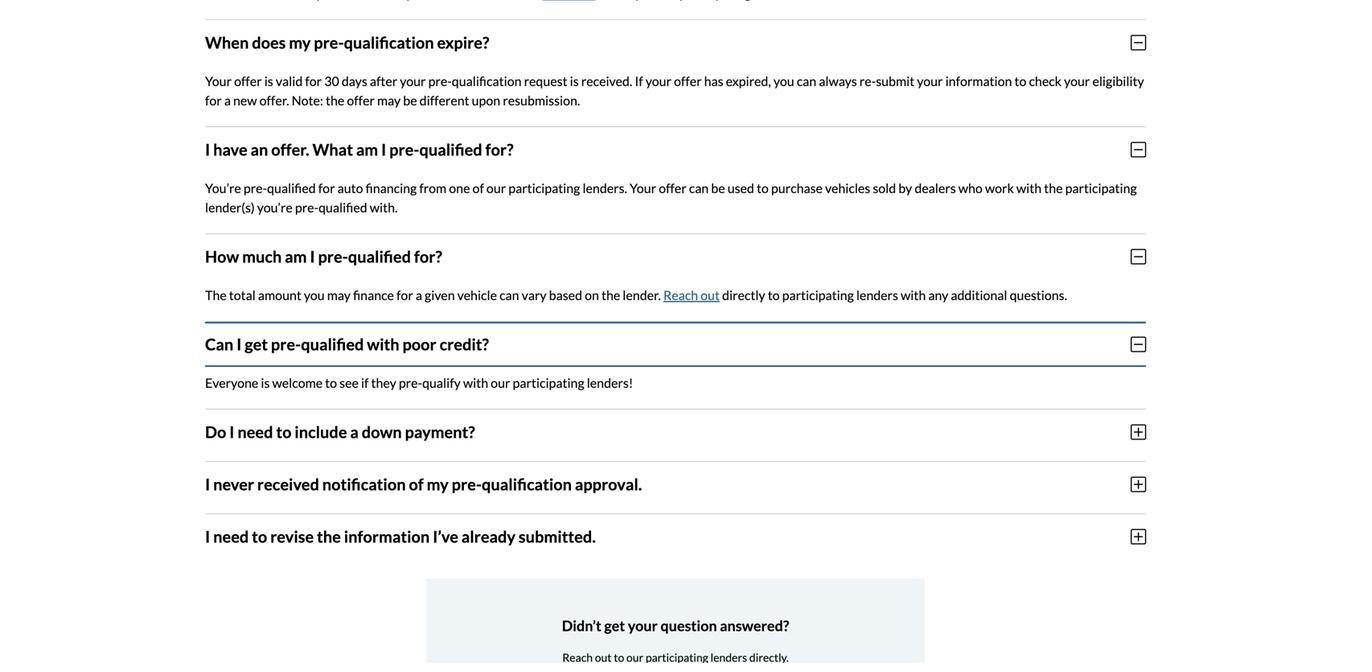 Task type: describe. For each thing, give the bounding box(es) containing it.
didn't get your question answered?
[[562, 617, 790, 634]]

welcome
[[272, 375, 323, 391]]

lenders
[[857, 287, 899, 303]]

by
[[899, 180, 913, 196]]

when does my pre-qualification expire?
[[205, 33, 490, 52]]

your inside your offer is valid for 30 days after your pre-qualification request is received. if your offer has expired, you can always re-submit your information to check your eligibility for a new offer. note: the offer may be different upon resubmission.
[[205, 73, 232, 89]]

from
[[420, 180, 447, 196]]

never
[[213, 475, 254, 494]]

offer up new
[[234, 73, 262, 89]]

revise
[[270, 527, 314, 546]]

notification
[[322, 475, 406, 494]]

30
[[324, 73, 339, 89]]

everyone
[[205, 375, 259, 391]]

my inside button
[[427, 475, 449, 494]]

to inside "you're pre-qualified for auto financing from one of our participating lenders. your offer can be used to purchase vehicles sold by dealers who work with the participating lender(s) you're pre-qualified with."
[[757, 180, 769, 196]]

submitted.
[[519, 527, 596, 546]]

offer. inside your offer is valid for 30 days after your pre-qualification request is received. if your offer has expired, you can always re-submit your information to check your eligibility for a new offer. note: the offer may be different upon resubmission.
[[260, 92, 289, 108]]

see
[[340, 375, 359, 391]]

can inside "you're pre-qualified for auto financing from one of our participating lenders. your offer can be used to purchase vehicles sold by dealers who work with the participating lender(s) you're pre-qualified with."
[[689, 180, 709, 196]]

question
[[661, 617, 718, 634]]

auto
[[338, 180, 363, 196]]

can inside your offer is valid for 30 days after your pre-qualification request is received. if your offer has expired, you can always re-submit your information to check your eligibility for a new offer. note: the offer may be different upon resubmission.
[[797, 73, 817, 89]]

minus square image for when does my pre-qualification expire?
[[1131, 34, 1147, 51]]

of inside button
[[409, 475, 424, 494]]

if
[[361, 375, 369, 391]]

pre- up you're
[[244, 180, 267, 196]]

an
[[251, 140, 268, 159]]

2 vertical spatial can
[[500, 287, 520, 303]]

valid
[[276, 73, 303, 89]]

total
[[229, 287, 256, 303]]

answered?
[[720, 617, 790, 634]]

with left "any"
[[901, 287, 926, 303]]

down
[[362, 422, 402, 442]]

expire?
[[437, 33, 490, 52]]

i need to revise the information i've already submitted.
[[205, 527, 596, 546]]

your right submit
[[918, 73, 944, 89]]

pre- inside your offer is valid for 30 days after your pre-qualification request is received. if your offer has expired, you can always re-submit your information to check your eligibility for a new offer. note: the offer may be different upon resubmission.
[[429, 73, 452, 89]]

getting pre-qualified tab panel
[[205, 0, 1147, 566]]

upon
[[472, 92, 501, 108]]

does
[[252, 33, 286, 52]]

to inside button
[[276, 422, 292, 442]]

i inside how much am i pre-qualified for? dropdown button
[[310, 247, 315, 266]]

0 horizontal spatial for?
[[414, 247, 442, 266]]

how much am i pre-qualified for?
[[205, 247, 442, 266]]

what
[[313, 140, 353, 159]]

payment?
[[405, 422, 475, 442]]

after
[[370, 73, 398, 89]]

include
[[295, 422, 347, 442]]

dealers
[[915, 180, 957, 196]]

qualification inside your offer is valid for 30 days after your pre-qualification request is received. if your offer has expired, you can always re-submit your information to check your eligibility for a new offer. note: the offer may be different upon resubmission.
[[452, 73, 522, 89]]

1 horizontal spatial for?
[[486, 140, 514, 159]]

i never received notification of my pre-qualification approval. button
[[205, 462, 1147, 507]]

days
[[342, 73, 368, 89]]

qualified inside how much am i pre-qualified for? dropdown button
[[348, 247, 411, 266]]

i never received notification of my pre-qualification approval.
[[205, 475, 642, 494]]

offer left "has"
[[674, 73, 702, 89]]

used
[[728, 180, 755, 196]]

qualify
[[423, 375, 461, 391]]

plus square image
[[1131, 528, 1147, 545]]

always
[[819, 73, 858, 89]]

pre- down auto
[[318, 247, 348, 266]]

vehicles
[[826, 180, 871, 196]]

resubmission.
[[503, 92, 580, 108]]

you're
[[205, 180, 241, 196]]

have
[[213, 140, 248, 159]]

sold
[[873, 180, 897, 196]]

who
[[959, 180, 983, 196]]

lender(s)
[[205, 199, 255, 215]]

qualified down auto
[[319, 199, 368, 215]]

already
[[462, 527, 516, 546]]

new
[[233, 92, 257, 108]]

your inside "you're pre-qualified for auto financing from one of our participating lenders. your offer can be used to purchase vehicles sold by dealers who work with the participating lender(s) you're pre-qualified with."
[[630, 180, 657, 196]]

be inside "you're pre-qualified for auto financing from one of our participating lenders. your offer can be used to purchase vehicles sold by dealers who work with the participating lender(s) you're pre-qualified with."
[[712, 180, 726, 196]]

information inside your offer is valid for 30 days after your pre-qualification request is received. if your offer has expired, you can always re-submit your information to check your eligibility for a new offer. note: the offer may be different upon resubmission.
[[946, 73, 1013, 89]]

additional
[[952, 287, 1008, 303]]

i inside button
[[205, 527, 210, 546]]

request
[[524, 73, 568, 89]]

your right the after
[[400, 73, 426, 89]]

didn't
[[562, 617, 602, 634]]

do
[[205, 422, 226, 442]]

poor
[[403, 335, 437, 354]]

i have an offer. what am i pre-qualified for?
[[205, 140, 514, 159]]

note:
[[292, 92, 323, 108]]

my inside dropdown button
[[289, 33, 311, 52]]

directly
[[723, 287, 766, 303]]

i inside can i get pre-qualified with poor credit? dropdown button
[[237, 335, 242, 354]]

with inside dropdown button
[[367, 335, 400, 354]]

questions.
[[1010, 287, 1068, 303]]

qualification inside when does my pre-qualification expire? dropdown button
[[344, 33, 434, 52]]

reach out link
[[664, 287, 720, 303]]

they
[[371, 375, 397, 391]]

offer down days
[[347, 92, 375, 108]]

financing
[[366, 180, 417, 196]]

submit
[[877, 73, 915, 89]]

everyone is welcome to see if they pre-qualify with our participating lenders!
[[205, 375, 634, 391]]

with inside "you're pre-qualified for auto financing from one of our participating lenders. your offer can be used to purchase vehicles sold by dealers who work with the participating lender(s) you're pre-qualified with."
[[1017, 180, 1042, 196]]

lenders!
[[587, 375, 634, 391]]

the total amount you may finance for a given vehicle can vary based on the lender. reach out directly to participating lenders with any additional questions.
[[205, 287, 1068, 303]]

be inside your offer is valid for 30 days after your pre-qualification request is received. if your offer has expired, you can always re-submit your information to check your eligibility for a new offer. note: the offer may be different upon resubmission.
[[403, 92, 417, 108]]

when does my pre-qualification expire? button
[[205, 20, 1147, 65]]

how
[[205, 247, 239, 266]]

i need to revise the information i've already submitted. button
[[205, 514, 1147, 559]]

do i need to include a down payment?
[[205, 422, 475, 442]]

qualified up you're
[[267, 180, 316, 196]]

minus square image for i have an offer. what am i pre-qualified for?
[[1131, 141, 1147, 158]]

2 horizontal spatial a
[[416, 287, 422, 303]]

for inside "you're pre-qualified for auto financing from one of our participating lenders. your offer can be used to purchase vehicles sold by dealers who work with the participating lender(s) you're pre-qualified with."
[[319, 180, 335, 196]]



Task type: locate. For each thing, give the bounding box(es) containing it.
1 horizontal spatial may
[[377, 92, 401, 108]]

minus square image for how much am i pre-qualified for?
[[1131, 248, 1147, 265]]

1 vertical spatial can
[[689, 180, 709, 196]]

with right work
[[1017, 180, 1042, 196]]

0 horizontal spatial am
[[285, 247, 307, 266]]

a inside your offer is valid for 30 days after your pre-qualification request is received. if your offer has expired, you can always re-submit your information to check your eligibility for a new offer. note: the offer may be different upon resubmission.
[[224, 92, 231, 108]]

pre- right you're
[[295, 199, 319, 215]]

offer down i have an offer. what am i pre-qualified for? dropdown button
[[659, 180, 687, 196]]

2 horizontal spatial can
[[797, 73, 817, 89]]

a
[[224, 92, 231, 108], [416, 287, 422, 303], [350, 422, 359, 442]]

0 horizontal spatial get
[[245, 335, 268, 354]]

0 vertical spatial qualification
[[344, 33, 434, 52]]

qualification up submitted.
[[482, 475, 572, 494]]

2 vertical spatial a
[[350, 422, 359, 442]]

one
[[449, 180, 470, 196]]

minus square image
[[1131, 141, 1147, 158], [1131, 335, 1147, 353]]

plus square image inside do i need to include a down payment? button
[[1131, 423, 1147, 441]]

qualified inside can i get pre-qualified with poor credit? dropdown button
[[301, 335, 364, 354]]

if
[[635, 73, 644, 89]]

how much am i pre-qualified for? button
[[205, 234, 1147, 279]]

qualified inside i have an offer. what am i pre-qualified for? dropdown button
[[420, 140, 483, 159]]

1 vertical spatial am
[[285, 247, 307, 266]]

reach
[[664, 287, 699, 303]]

any
[[929, 287, 949, 303]]

the inside your offer is valid for 30 days after your pre-qualification request is received. if your offer has expired, you can always re-submit your information to check your eligibility for a new offer. note: the offer may be different upon resubmission.
[[326, 92, 345, 108]]

you right the expired,
[[774, 73, 795, 89]]

can left the used
[[689, 180, 709, 196]]

you're
[[257, 199, 293, 215]]

the right on at top left
[[602, 287, 621, 303]]

0 vertical spatial my
[[289, 33, 311, 52]]

0 vertical spatial am
[[356, 140, 378, 159]]

0 vertical spatial information
[[946, 73, 1013, 89]]

may down the after
[[377, 92, 401, 108]]

1 vertical spatial offer.
[[271, 140, 310, 159]]

can i get pre-qualified with poor credit?
[[205, 335, 489, 354]]

0 horizontal spatial be
[[403, 92, 417, 108]]

1 vertical spatial your
[[630, 180, 657, 196]]

offer.
[[260, 92, 289, 108], [271, 140, 310, 159]]

is right request
[[570, 73, 579, 89]]

0 horizontal spatial your
[[205, 73, 232, 89]]

pre- up i've
[[452, 475, 482, 494]]

your down when
[[205, 73, 232, 89]]

1 horizontal spatial of
[[473, 180, 484, 196]]

information inside button
[[344, 527, 430, 546]]

0 vertical spatial plus square image
[[1131, 423, 1147, 441]]

need inside button
[[238, 422, 273, 442]]

0 vertical spatial minus square image
[[1131, 141, 1147, 158]]

information down notification
[[344, 527, 430, 546]]

my down payment?
[[427, 475, 449, 494]]

received
[[257, 475, 319, 494]]

of
[[473, 180, 484, 196], [409, 475, 424, 494]]

0 vertical spatial our
[[487, 180, 506, 196]]

of inside "you're pre-qualified for auto financing from one of our participating lenders. your offer can be used to purchase vehicles sold by dealers who work with the participating lender(s) you're pre-qualified with."
[[473, 180, 484, 196]]

pre- up different
[[429, 73, 452, 89]]

purchase
[[772, 180, 823, 196]]

work
[[986, 180, 1015, 196]]

0 vertical spatial be
[[403, 92, 417, 108]]

1 vertical spatial minus square image
[[1131, 335, 1147, 353]]

is
[[265, 73, 273, 89], [570, 73, 579, 89], [261, 375, 270, 391]]

lender.
[[623, 287, 661, 303]]

approval.
[[575, 475, 642, 494]]

0 vertical spatial you
[[774, 73, 795, 89]]

for left 30
[[305, 73, 322, 89]]

1 vertical spatial be
[[712, 180, 726, 196]]

0 vertical spatial a
[[224, 92, 231, 108]]

with.
[[370, 199, 398, 215]]

1 vertical spatial plus square image
[[1131, 475, 1147, 493]]

1 horizontal spatial can
[[689, 180, 709, 196]]

0 vertical spatial may
[[377, 92, 401, 108]]

when
[[205, 33, 249, 52]]

0 horizontal spatial can
[[500, 287, 520, 303]]

0 horizontal spatial may
[[327, 287, 351, 303]]

0 vertical spatial minus square image
[[1131, 34, 1147, 51]]

your offer is valid for 30 days after your pre-qualification request is received. if your offer has expired, you can always re-submit your information to check your eligibility for a new offer. note: the offer may be different upon resubmission.
[[205, 73, 1145, 108]]

get right didn't
[[605, 617, 626, 634]]

1 horizontal spatial you
[[774, 73, 795, 89]]

minus square image inside can i get pre-qualified with poor credit? dropdown button
[[1131, 335, 1147, 353]]

of right notification
[[409, 475, 424, 494]]

your
[[205, 73, 232, 89], [630, 180, 657, 196]]

be
[[403, 92, 417, 108], [712, 180, 726, 196]]

pre- up financing
[[390, 140, 420, 159]]

your left question
[[628, 617, 658, 634]]

2 minus square image from the top
[[1131, 248, 1147, 265]]

to left include
[[276, 422, 292, 442]]

plus square image for i never received notification of my pre-qualification approval.
[[1131, 475, 1147, 493]]

get right can on the bottom left of page
[[245, 335, 268, 354]]

the
[[326, 92, 345, 108], [1045, 180, 1063, 196], [602, 287, 621, 303], [317, 527, 341, 546]]

to inside button
[[252, 527, 267, 546]]

credit?
[[440, 335, 489, 354]]

0 horizontal spatial a
[[224, 92, 231, 108]]

1 vertical spatial of
[[409, 475, 424, 494]]

can
[[797, 73, 817, 89], [689, 180, 709, 196], [500, 287, 520, 303]]

is left valid
[[265, 73, 273, 89]]

0 vertical spatial offer.
[[260, 92, 289, 108]]

offer. right an at the left top of page
[[271, 140, 310, 159]]

vary
[[522, 287, 547, 303]]

to right directly
[[768, 287, 780, 303]]

qualified up finance
[[348, 247, 411, 266]]

qualified up one
[[420, 140, 483, 159]]

1 horizontal spatial get
[[605, 617, 626, 634]]

information left "check"
[[946, 73, 1013, 89]]

of right one
[[473, 180, 484, 196]]

1 vertical spatial minus square image
[[1131, 248, 1147, 265]]

your right if
[[646, 73, 672, 89]]

1 vertical spatial qualification
[[452, 73, 522, 89]]

vehicle
[[458, 287, 497, 303]]

need right the do
[[238, 422, 273, 442]]

a left new
[[224, 92, 231, 108]]

need down never
[[213, 527, 249, 546]]

can
[[205, 335, 234, 354]]

get inside dropdown button
[[245, 335, 268, 354]]

0 horizontal spatial you
[[304, 287, 325, 303]]

qualified up the see
[[301, 335, 364, 354]]

a left given
[[416, 287, 422, 303]]

may inside your offer is valid for 30 days after your pre-qualification request is received. if your offer has expired, you can always re-submit your information to check your eligibility for a new offer. note: the offer may be different upon resubmission.
[[377, 92, 401, 108]]

for
[[305, 73, 322, 89], [205, 92, 222, 108], [319, 180, 335, 196], [397, 287, 413, 303]]

the
[[205, 287, 227, 303]]

offer. inside dropdown button
[[271, 140, 310, 159]]

1 plus square image from the top
[[1131, 423, 1147, 441]]

1 vertical spatial information
[[344, 527, 430, 546]]

may
[[377, 92, 401, 108], [327, 287, 351, 303]]

get
[[245, 335, 268, 354], [605, 617, 626, 634]]

0 horizontal spatial my
[[289, 33, 311, 52]]

1 vertical spatial get
[[605, 617, 626, 634]]

minus square image inside when does my pre-qualification expire? dropdown button
[[1131, 34, 1147, 51]]

given
[[425, 287, 455, 303]]

pre- inside button
[[452, 475, 482, 494]]

different
[[420, 92, 470, 108]]

i inside do i need to include a down payment? button
[[229, 422, 235, 442]]

pre- up 30
[[314, 33, 344, 52]]

1 vertical spatial for?
[[414, 247, 442, 266]]

to inside your offer is valid for 30 days after your pre-qualification request is received. if your offer has expired, you can always re-submit your information to check your eligibility for a new offer. note: the offer may be different upon resubmission.
[[1015, 73, 1027, 89]]

may left finance
[[327, 287, 351, 303]]

plus square image for do i need to include a down payment?
[[1131, 423, 1147, 441]]

a left down
[[350, 422, 359, 442]]

am right what
[[356, 140, 378, 159]]

i've
[[433, 527, 459, 546]]

1 minus square image from the top
[[1131, 141, 1147, 158]]

on
[[585, 287, 599, 303]]

minus square image
[[1131, 34, 1147, 51], [1131, 248, 1147, 265]]

1 horizontal spatial am
[[356, 140, 378, 159]]

am right much
[[285, 247, 307, 266]]

can left always
[[797, 73, 817, 89]]

1 horizontal spatial information
[[946, 73, 1013, 89]]

a inside button
[[350, 422, 359, 442]]

with
[[1017, 180, 1042, 196], [901, 287, 926, 303], [367, 335, 400, 354], [463, 375, 489, 391]]

pre- right they
[[399, 375, 423, 391]]

i have an offer. what am i pre-qualified for? button
[[205, 127, 1147, 172]]

to left the see
[[325, 375, 337, 391]]

i inside i never received notification of my pre-qualification approval. button
[[205, 475, 210, 494]]

to left "check"
[[1015, 73, 1027, 89]]

1 vertical spatial may
[[327, 287, 351, 303]]

qualification inside i never received notification of my pre-qualification approval. button
[[482, 475, 572, 494]]

with right qualify
[[463, 375, 489, 391]]

amount
[[258, 287, 302, 303]]

my
[[289, 33, 311, 52], [427, 475, 449, 494]]

1 vertical spatial our
[[491, 375, 511, 391]]

the right work
[[1045, 180, 1063, 196]]

to left revise
[[252, 527, 267, 546]]

out
[[701, 287, 720, 303]]

the down 30
[[326, 92, 345, 108]]

0 vertical spatial need
[[238, 422, 273, 442]]

am inside i have an offer. what am i pre-qualified for? dropdown button
[[356, 140, 378, 159]]

be left the used
[[712, 180, 726, 196]]

for? down upon
[[486, 140, 514, 159]]

for left auto
[[319, 180, 335, 196]]

your right lenders.
[[630, 180, 657, 196]]

the inside button
[[317, 527, 341, 546]]

qualification up upon
[[452, 73, 522, 89]]

1 vertical spatial a
[[416, 287, 422, 303]]

am inside how much am i pre-qualified for? dropdown button
[[285, 247, 307, 266]]

offer. down valid
[[260, 92, 289, 108]]

1 minus square image from the top
[[1131, 34, 1147, 51]]

based
[[549, 287, 583, 303]]

1 horizontal spatial my
[[427, 475, 449, 494]]

plus square image
[[1131, 423, 1147, 441], [1131, 475, 1147, 493]]

1 horizontal spatial be
[[712, 180, 726, 196]]

offer inside "you're pre-qualified for auto financing from one of our participating lenders. your offer can be used to purchase vehicles sold by dealers who work with the participating lender(s) you're pre-qualified with."
[[659, 180, 687, 196]]

1 horizontal spatial your
[[630, 180, 657, 196]]

you inside your offer is valid for 30 days after your pre-qualification request is received. if your offer has expired, you can always re-submit your information to check your eligibility for a new offer. note: the offer may be different upon resubmission.
[[774, 73, 795, 89]]

0 vertical spatial for?
[[486, 140, 514, 159]]

1 horizontal spatial a
[[350, 422, 359, 442]]

our right qualify
[[491, 375, 511, 391]]

minus square image inside how much am i pre-qualified for? dropdown button
[[1131, 248, 1147, 265]]

0 horizontal spatial information
[[344, 527, 430, 546]]

minus square image for can i get pre-qualified with poor credit?
[[1131, 335, 1147, 353]]

qualification up the after
[[344, 33, 434, 52]]

lenders.
[[583, 180, 628, 196]]

2 plus square image from the top
[[1131, 475, 1147, 493]]

check
[[1030, 73, 1062, 89]]

0 horizontal spatial of
[[409, 475, 424, 494]]

pre- up welcome
[[271, 335, 301, 354]]

has
[[705, 73, 724, 89]]

our inside "you're pre-qualified for auto financing from one of our participating lenders. your offer can be used to purchase vehicles sold by dealers who work with the participating lender(s) you're pre-qualified with."
[[487, 180, 506, 196]]

2 minus square image from the top
[[1131, 335, 1147, 353]]

0 vertical spatial get
[[245, 335, 268, 354]]

to right the used
[[757, 180, 769, 196]]

qualification
[[344, 33, 434, 52], [452, 73, 522, 89], [482, 475, 572, 494]]

0 vertical spatial of
[[473, 180, 484, 196]]

for right finance
[[397, 287, 413, 303]]

need inside button
[[213, 527, 249, 546]]

i
[[205, 140, 210, 159], [381, 140, 387, 159], [310, 247, 315, 266], [237, 335, 242, 354], [229, 422, 235, 442], [205, 475, 210, 494], [205, 527, 210, 546]]

expired,
[[726, 73, 772, 89]]

can left vary
[[500, 287, 520, 303]]

0 vertical spatial can
[[797, 73, 817, 89]]

our right one
[[487, 180, 506, 196]]

received.
[[582, 73, 633, 89]]

your
[[400, 73, 426, 89], [646, 73, 672, 89], [918, 73, 944, 89], [1065, 73, 1091, 89], [628, 617, 658, 634]]

my right does
[[289, 33, 311, 52]]

offer
[[234, 73, 262, 89], [674, 73, 702, 89], [347, 92, 375, 108], [659, 180, 687, 196]]

re-
[[860, 73, 877, 89]]

2 vertical spatial qualification
[[482, 475, 572, 494]]

you're pre-qualified for auto financing from one of our participating lenders. your offer can be used to purchase vehicles sold by dealers who work with the participating lender(s) you're pre-qualified with.
[[205, 180, 1138, 215]]

need
[[238, 422, 273, 442], [213, 527, 249, 546]]

pre- inside dropdown button
[[314, 33, 344, 52]]

be left different
[[403, 92, 417, 108]]

1 vertical spatial my
[[427, 475, 449, 494]]

minus square image inside i have an offer. what am i pre-qualified for? dropdown button
[[1131, 141, 1147, 158]]

do i need to include a down payment? button
[[205, 409, 1147, 455]]

your right "check"
[[1065, 73, 1091, 89]]

is left welcome
[[261, 375, 270, 391]]

can i get pre-qualified with poor credit? button
[[205, 322, 1147, 367]]

0 vertical spatial your
[[205, 73, 232, 89]]

for?
[[486, 140, 514, 159], [414, 247, 442, 266]]

with left poor
[[367, 335, 400, 354]]

1 vertical spatial need
[[213, 527, 249, 546]]

am
[[356, 140, 378, 159], [285, 247, 307, 266]]

finance
[[353, 287, 394, 303]]

plus square image inside i never received notification of my pre-qualification approval. button
[[1131, 475, 1147, 493]]

the right revise
[[317, 527, 341, 546]]

the inside "you're pre-qualified for auto financing from one of our participating lenders. your offer can be used to purchase vehicles sold by dealers who work with the participating lender(s) you're pre-qualified with."
[[1045, 180, 1063, 196]]

for left new
[[205, 92, 222, 108]]

you right amount
[[304, 287, 325, 303]]

1 vertical spatial you
[[304, 287, 325, 303]]

for? up given
[[414, 247, 442, 266]]

eligibility
[[1093, 73, 1145, 89]]



Task type: vqa. For each thing, say whether or not it's contained in the screenshot.
Your offer is valid for 30 days after your pre-qualification request is received. If your offer has expired, you can always re-submit your information to check your eligibility for a new offer. Note: the offer may be different upon resubmission.
yes



